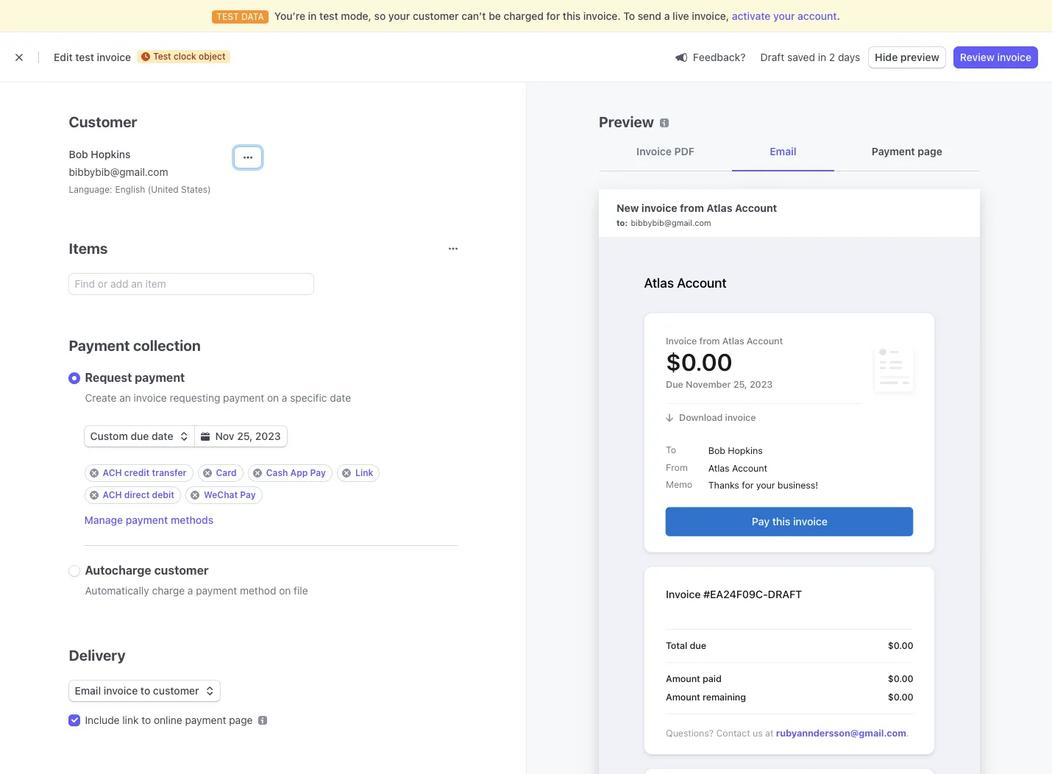 Task type: locate. For each thing, give the bounding box(es) containing it.
email
[[770, 145, 797, 157], [75, 684, 101, 697]]

invoice right an
[[134, 391, 167, 404]]

1 horizontal spatial pay
[[310, 467, 326, 478]]

svg image
[[243, 153, 252, 162], [201, 432, 209, 441], [205, 687, 214, 695]]

from
[[680, 202, 704, 214]]

1 vertical spatial bibbybib@gmail.com
[[631, 218, 711, 227]]

object
[[199, 51, 226, 62]]

test clock object
[[153, 51, 226, 62]]

payment down ach direct debit
[[126, 514, 168, 526]]

remove wechat pay image
[[191, 491, 199, 500]]

email for email invoice to customer
[[75, 684, 101, 697]]

a inside the request payment create an invoice requesting payment on a specific date
[[282, 391, 287, 404]]

0 vertical spatial email
[[770, 145, 797, 157]]

test left mode,
[[319, 10, 338, 22]]

to up include link to online payment page
[[140, 684, 150, 697]]

0 vertical spatial bibbybib@gmail.com
[[69, 166, 168, 178]]

bibbybib@gmail.com
[[69, 166, 168, 178], [631, 218, 711, 227]]

pdf
[[674, 145, 695, 157]]

svg image inside 'email invoice to customer' popup button
[[205, 687, 214, 695]]

to down new
[[617, 218, 625, 227]]

pay
[[310, 467, 326, 478], [240, 489, 256, 500]]

on for customer
[[279, 584, 291, 597]]

a
[[664, 10, 670, 22], [282, 391, 287, 404], [188, 584, 193, 597]]

invoice inside new invoice from atlas account to : bibbybib@gmail.com
[[642, 202, 677, 214]]

tab list
[[599, 132, 980, 171]]

date left svg icon
[[152, 430, 173, 442]]

days
[[838, 51, 860, 63]]

(united
[[148, 184, 179, 195]]

payment
[[135, 371, 185, 384], [223, 391, 264, 404], [126, 514, 168, 526], [196, 584, 237, 597], [185, 714, 226, 726]]

0 horizontal spatial a
[[188, 584, 193, 597]]

0 vertical spatial ach
[[103, 467, 122, 478]]

preview
[[599, 113, 654, 130]]

1 vertical spatial email
[[75, 684, 101, 697]]

nov 25, 2023
[[215, 430, 281, 442]]

1 horizontal spatial payment
[[872, 145, 915, 157]]

test
[[319, 10, 338, 22], [75, 51, 94, 63]]

hopkins
[[91, 148, 131, 160]]

0 vertical spatial date
[[330, 391, 351, 404]]

0 vertical spatial on
[[267, 391, 279, 404]]

remove ach credit transfer image
[[89, 469, 98, 478]]

2 horizontal spatial a
[[664, 10, 670, 22]]

0 horizontal spatial payment
[[69, 337, 130, 354]]

atlas
[[707, 202, 732, 214]]

on inside the request payment create an invoice requesting payment on a specific date
[[267, 391, 279, 404]]

activate your account link
[[732, 9, 837, 24]]

in left 2
[[818, 51, 826, 63]]

2 vertical spatial to
[[141, 714, 151, 726]]

your right so
[[388, 10, 410, 22]]

invoice inside popup button
[[104, 684, 138, 697]]

transfer
[[152, 467, 187, 478]]

ach right remove ach direct debit image
[[103, 489, 122, 500]]

so
[[374, 10, 386, 22]]

invoice for email invoice to customer
[[104, 684, 138, 697]]

ach for ach direct debit
[[103, 489, 122, 500]]

1 horizontal spatial your
[[773, 10, 795, 22]]

1 ach from the top
[[103, 467, 122, 478]]

request
[[85, 371, 132, 384]]

1 vertical spatial to
[[140, 684, 150, 697]]

1 vertical spatial a
[[282, 391, 287, 404]]

on
[[267, 391, 279, 404], [279, 584, 291, 597]]

1 vertical spatial customer
[[154, 564, 209, 577]]

delivery
[[69, 647, 126, 664]]

customer
[[69, 113, 137, 130]]

payment
[[872, 145, 915, 157], [69, 337, 130, 354]]

1 horizontal spatial a
[[282, 391, 287, 404]]

you're
[[274, 10, 305, 22]]

ach right remove ach credit transfer icon
[[103, 467, 122, 478]]

0 vertical spatial pay
[[310, 467, 326, 478]]

manage
[[84, 514, 123, 526]]

1 vertical spatial page
[[229, 714, 253, 726]]

on left file
[[279, 584, 291, 597]]

custom due date
[[90, 430, 173, 442]]

2 vertical spatial a
[[188, 584, 193, 597]]

test right edit
[[75, 51, 94, 63]]

new invoice from atlas account to : bibbybib@gmail.com
[[617, 202, 777, 227]]

in right 'you're'
[[308, 10, 317, 22]]

autocharge
[[85, 564, 151, 577]]

invoice right review at top right
[[997, 51, 1032, 63]]

method
[[240, 584, 276, 597]]

customer left can't
[[413, 10, 459, 22]]

customer
[[413, 10, 459, 22], [154, 564, 209, 577], [153, 684, 199, 697]]

pay down remove cash app pay image
[[240, 489, 256, 500]]

customer up include link to online payment page
[[153, 684, 199, 697]]

to inside popup button
[[140, 684, 150, 697]]

0 vertical spatial test
[[319, 10, 338, 22]]

email inside popup button
[[75, 684, 101, 697]]

send
[[638, 10, 662, 22]]

svg image for nov 25, 2023
[[201, 432, 209, 441]]

date
[[330, 391, 351, 404], [152, 430, 173, 442]]

invoice
[[97, 51, 131, 63], [997, 51, 1032, 63], [642, 202, 677, 214], [134, 391, 167, 404], [104, 684, 138, 697]]

remove link image
[[342, 469, 351, 478]]

for
[[546, 10, 560, 22]]

pay right app
[[310, 467, 326, 478]]

ach
[[103, 467, 122, 478], [103, 489, 122, 500]]

0 horizontal spatial your
[[388, 10, 410, 22]]

cash
[[266, 467, 288, 478]]

bob hopkins bibbybib@gmail.com language: english (united states)
[[69, 148, 211, 195]]

date right specific
[[330, 391, 351, 404]]

invoice up link
[[104, 684, 138, 697]]

hide
[[875, 51, 898, 63]]

payment up 25, at the bottom of page
[[223, 391, 264, 404]]

to
[[617, 218, 625, 227], [140, 684, 150, 697], [141, 714, 151, 726]]

1 vertical spatial pay
[[240, 489, 256, 500]]

2
[[829, 51, 835, 63]]

on inside autocharge customer automatically charge a payment method on file
[[279, 584, 291, 597]]

invoice inside button
[[997, 51, 1032, 63]]

toolbar
[[84, 464, 457, 504]]

2 vertical spatial customer
[[153, 684, 199, 697]]

a left live
[[664, 10, 670, 22]]

hide preview button
[[869, 47, 945, 68]]

page
[[918, 145, 942, 157], [229, 714, 253, 726]]

1 horizontal spatial page
[[918, 145, 942, 157]]

to for online
[[141, 714, 151, 726]]

preview
[[901, 51, 939, 63]]

1 vertical spatial ach
[[103, 489, 122, 500]]

0 horizontal spatial pay
[[240, 489, 256, 500]]

0 vertical spatial page
[[918, 145, 942, 157]]

1 vertical spatial payment
[[69, 337, 130, 354]]

a left specific
[[282, 391, 287, 404]]

payment for payment page
[[872, 145, 915, 157]]

.
[[837, 10, 840, 22]]

email up include on the left
[[75, 684, 101, 697]]

2 vertical spatial svg image
[[205, 687, 214, 695]]

mode,
[[341, 10, 372, 22]]

1 vertical spatial on
[[279, 584, 291, 597]]

0 vertical spatial a
[[664, 10, 670, 22]]

0 horizontal spatial in
[[308, 10, 317, 22]]

date inside popup button
[[152, 430, 173, 442]]

payment inside tab list
[[872, 145, 915, 157]]

svg image
[[179, 432, 188, 441]]

hide preview
[[875, 51, 939, 63]]

due
[[131, 430, 149, 442]]

1 horizontal spatial bibbybib@gmail.com
[[631, 218, 711, 227]]

app
[[290, 467, 308, 478]]

0 horizontal spatial date
[[152, 430, 173, 442]]

a right charge
[[188, 584, 193, 597]]

autocharge customer automatically charge a payment method on file
[[85, 564, 308, 597]]

toolbar containing ach credit transfer
[[84, 464, 457, 504]]

2 your from the left
[[773, 10, 795, 22]]

in
[[308, 10, 317, 22], [818, 51, 826, 63]]

payment inside button
[[126, 514, 168, 526]]

create
[[85, 391, 117, 404]]

to right link
[[141, 714, 151, 726]]

1 horizontal spatial test
[[319, 10, 338, 22]]

email up account
[[770, 145, 797, 157]]

review invoice button
[[954, 47, 1037, 68]]

payment left method
[[196, 584, 237, 597]]

1 vertical spatial in
[[818, 51, 826, 63]]

0 vertical spatial to
[[617, 218, 625, 227]]

bibbybib@gmail.com inside bob hopkins bibbybib@gmail.com language: english (united states)
[[69, 166, 168, 178]]

0 vertical spatial in
[[308, 10, 317, 22]]

review invoice
[[960, 51, 1032, 63]]

payment right online
[[185, 714, 226, 726]]

manage payment methods
[[84, 514, 214, 526]]

svg image inside nov 25, 2023 button
[[201, 432, 209, 441]]

methods
[[171, 514, 214, 526]]

1 horizontal spatial email
[[770, 145, 797, 157]]

1 vertical spatial svg image
[[201, 432, 209, 441]]

bibbybib@gmail.com down hopkins
[[69, 166, 168, 178]]

2 ach from the top
[[103, 489, 122, 500]]

invoice,
[[692, 10, 729, 22]]

wechat pay
[[204, 489, 256, 500]]

on left specific
[[267, 391, 279, 404]]

0 vertical spatial payment
[[872, 145, 915, 157]]

a inside autocharge customer automatically charge a payment method on file
[[188, 584, 193, 597]]

invoice right new
[[642, 202, 677, 214]]

include
[[85, 714, 120, 726]]

1 vertical spatial date
[[152, 430, 173, 442]]

test
[[153, 51, 171, 62]]

review
[[960, 51, 995, 63]]

saved
[[787, 51, 815, 63]]

1 horizontal spatial date
[[330, 391, 351, 404]]

customer up charge
[[154, 564, 209, 577]]

0 horizontal spatial bibbybib@gmail.com
[[69, 166, 168, 178]]

your right "activate"
[[773, 10, 795, 22]]

clock
[[174, 51, 196, 62]]

bibbybib@gmail.com down from
[[631, 218, 711, 227]]

email invoice to customer button
[[69, 681, 220, 701]]

0 horizontal spatial test
[[75, 51, 94, 63]]

1 horizontal spatial in
[[818, 51, 826, 63]]

0 horizontal spatial email
[[75, 684, 101, 697]]

activate
[[732, 10, 771, 22]]



Task type: vqa. For each thing, say whether or not it's contained in the screenshot.
page to the top
yes



Task type: describe. For each thing, give the bounding box(es) containing it.
to
[[623, 10, 635, 22]]

live
[[673, 10, 689, 22]]

card
[[216, 467, 237, 478]]

invoice inside the request payment create an invoice requesting payment on a specific date
[[134, 391, 167, 404]]

can't
[[462, 10, 486, 22]]

2023
[[255, 430, 281, 442]]

credit
[[124, 467, 150, 478]]

invoice left test
[[97, 51, 131, 63]]

invoice
[[637, 145, 672, 157]]

to inside new invoice from atlas account to : bibbybib@gmail.com
[[617, 218, 625, 227]]

customer inside autocharge customer automatically charge a payment method on file
[[154, 564, 209, 577]]

remove ach direct debit image
[[89, 491, 98, 500]]

date inside the request payment create an invoice requesting payment on a specific date
[[330, 391, 351, 404]]

on for payment
[[267, 391, 279, 404]]

custom due date button
[[84, 426, 194, 447]]

invoice for new invoice from atlas account to : bibbybib@gmail.com
[[642, 202, 677, 214]]

requesting
[[170, 391, 220, 404]]

ach for ach credit transfer
[[103, 467, 122, 478]]

payment for payment collection
[[69, 337, 130, 354]]

0 horizontal spatial page
[[229, 714, 253, 726]]

invoice.
[[583, 10, 621, 22]]

custom
[[90, 430, 128, 442]]

online
[[154, 714, 182, 726]]

this
[[563, 10, 581, 22]]

edit
[[54, 51, 73, 63]]

link
[[122, 714, 139, 726]]

new
[[617, 202, 639, 214]]

25,
[[237, 430, 253, 442]]

remove cash app pay image
[[253, 469, 262, 478]]

1 your from the left
[[388, 10, 410, 22]]

nov 25, 2023 button
[[195, 426, 287, 447]]

ach credit transfer
[[103, 467, 187, 478]]

payment down 'collection'
[[135, 371, 185, 384]]

email invoice to customer
[[75, 684, 199, 697]]

bob
[[69, 148, 88, 160]]

0 vertical spatial customer
[[413, 10, 459, 22]]

cash app pay
[[266, 467, 326, 478]]

svg image for email invoice to customer
[[205, 687, 214, 695]]

collection
[[133, 337, 201, 354]]

request payment create an invoice requesting payment on a specific date
[[85, 371, 351, 404]]

draft saved in 2 days
[[761, 51, 860, 63]]

customer inside popup button
[[153, 684, 199, 697]]

charged
[[504, 10, 544, 22]]

edit test invoice
[[54, 51, 131, 63]]

ach direct debit
[[103, 489, 174, 500]]

invoice pdf
[[637, 145, 695, 157]]

feedback? button
[[669, 47, 752, 67]]

Find or add an item text field
[[69, 274, 313, 294]]

feedback?
[[693, 50, 746, 63]]

remove card image
[[203, 469, 212, 478]]

1 vertical spatial test
[[75, 51, 94, 63]]

states)
[[181, 184, 211, 195]]

file
[[294, 584, 308, 597]]

direct
[[124, 489, 150, 500]]

payment page
[[872, 145, 942, 157]]

be
[[489, 10, 501, 22]]

automatically
[[85, 584, 149, 597]]

payment collection
[[69, 337, 201, 354]]

0 vertical spatial svg image
[[243, 153, 252, 162]]

nov
[[215, 430, 234, 442]]

to for customer
[[140, 684, 150, 697]]

account
[[798, 10, 837, 22]]

you're in test mode, so your customer can't be charged for this invoice. to send a live invoice, activate your account .
[[274, 10, 840, 22]]

language:
[[69, 184, 112, 195]]

an
[[119, 391, 131, 404]]

items
[[69, 240, 108, 257]]

draft
[[761, 51, 785, 63]]

tab list containing invoice pdf
[[599, 132, 980, 171]]

email for email
[[770, 145, 797, 157]]

account
[[735, 202, 777, 214]]

include link to online payment page
[[85, 714, 253, 726]]

english
[[115, 184, 145, 195]]

debit
[[152, 489, 174, 500]]

invoice for review invoice
[[997, 51, 1032, 63]]

bibbybib@gmail.com inside new invoice from atlas account to : bibbybib@gmail.com
[[631, 218, 711, 227]]

page inside tab list
[[918, 145, 942, 157]]

link
[[355, 467, 373, 478]]

manage payment methods button
[[84, 513, 214, 528]]

specific
[[290, 391, 327, 404]]

charge
[[152, 584, 185, 597]]

:
[[625, 218, 628, 227]]

payment inside autocharge customer automatically charge a payment method on file
[[196, 584, 237, 597]]



